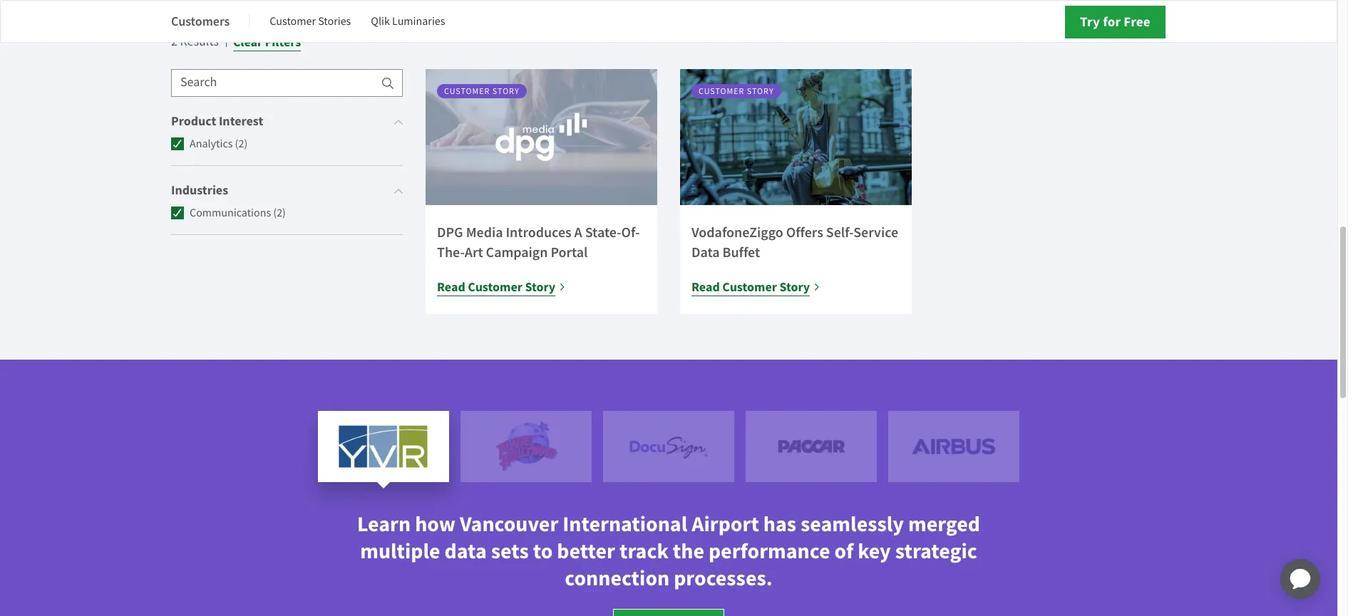 Task type: locate. For each thing, give the bounding box(es) containing it.
0 horizontal spatial read customer story
[[437, 279, 556, 296]]

of-
[[621, 223, 640, 242]]

vodafoneziggo
[[692, 223, 783, 242]]

read customer story link for media
[[437, 277, 566, 297]]

customer story link
[[426, 69, 657, 205], [680, 69, 912, 205]]

data
[[692, 243, 720, 262]]

art
[[465, 243, 483, 262]]

customer
[[270, 14, 316, 29], [444, 86, 490, 97], [699, 86, 745, 97], [468, 279, 523, 296], [722, 279, 777, 296]]

read customer story down campaign
[[437, 279, 556, 296]]

(2) down the industries dropdown button
[[273, 206, 286, 221]]

qlik luminaries
[[371, 14, 445, 29]]

dpg
[[437, 223, 463, 242]]

0 vertical spatial (2)
[[235, 137, 248, 151]]

seamlessly
[[801, 511, 904, 539]]

carousel controls region
[[171, 411, 1166, 483]]

1 horizontal spatial read
[[692, 279, 720, 296]]

read customer story link down buffet
[[692, 277, 821, 297]]

read customer story link
[[437, 277, 566, 297], [692, 277, 821, 297]]

docusign logo image
[[603, 411, 734, 483]]

2 customer story link from the left
[[680, 69, 912, 205]]

1 vertical spatial (2)
[[273, 206, 286, 221]]

1 horizontal spatial customer story link
[[680, 69, 912, 205]]

read customer story link down campaign
[[437, 277, 566, 297]]

read down 'data'
[[692, 279, 720, 296]]

communications
[[190, 206, 271, 221]]

processes.
[[674, 565, 773, 593]]

quotes carousel region
[[0, 411, 1337, 617]]

2 read customer story link from the left
[[692, 277, 821, 297]]

0 horizontal spatial customer story link
[[426, 69, 657, 205]]

customer story
[[444, 86, 519, 97], [699, 86, 774, 97]]

0 horizontal spatial (2)
[[235, 137, 248, 151]]

read customer story
[[437, 279, 556, 296], [692, 279, 810, 296]]

1 read from the left
[[437, 279, 465, 296]]

read down the-
[[437, 279, 465, 296]]

analytics
[[190, 137, 233, 151]]

try for free
[[1080, 13, 1151, 31]]

customer story link for offers
[[680, 69, 912, 205]]

2
[[171, 34, 177, 50]]

offers
[[786, 223, 823, 242]]

qlik
[[371, 14, 390, 29]]

0 horizontal spatial customer story
[[444, 86, 519, 97]]

0 horizontal spatial read
[[437, 279, 465, 296]]

of
[[834, 538, 854, 566]]

a
[[574, 223, 582, 242]]

learn how vancouver international airport has seamlessly merged multiple data sets to better track the performance of key strategic connection processes.
[[357, 511, 980, 593]]

key
[[858, 538, 891, 566]]

better
[[557, 538, 615, 566]]

1 read customer story from the left
[[437, 279, 556, 296]]

1 horizontal spatial customer story
[[699, 86, 774, 97]]

product interest
[[171, 113, 263, 130]]

introduces
[[506, 223, 572, 242]]

dpg media introduces a state-of- the-art campaign portal
[[437, 223, 640, 262]]

1 horizontal spatial read customer story link
[[692, 277, 821, 297]]

vodafoneziggo's data insights image
[[680, 69, 912, 205]]

2 read from the left
[[692, 279, 720, 296]]

connection
[[565, 565, 670, 593]]

1 horizontal spatial read customer story
[[692, 279, 810, 296]]

1 read customer story link from the left
[[437, 277, 566, 297]]

strategic
[[895, 538, 977, 566]]

planet hollywood logo image
[[461, 411, 592, 483]]

read customer story for media
[[437, 279, 556, 296]]

(2)
[[235, 137, 248, 151], [273, 206, 286, 221]]

the-
[[437, 243, 465, 262]]

read customer story down buffet
[[692, 279, 810, 296]]

industries
[[171, 182, 228, 199]]

0 horizontal spatial read customer story link
[[437, 277, 566, 297]]

2 customer story from the left
[[699, 86, 774, 97]]

story
[[493, 86, 519, 97], [747, 86, 774, 97], [525, 279, 556, 296], [780, 279, 810, 296]]

merged
[[908, 511, 980, 539]]

1 horizontal spatial (2)
[[273, 206, 286, 221]]

international
[[563, 511, 687, 539]]

application
[[1263, 543, 1337, 617]]

1 customer story link from the left
[[426, 69, 657, 205]]

clear filters link
[[233, 32, 301, 52]]

customer story link for media
[[426, 69, 657, 205]]

1 customer story from the left
[[444, 86, 519, 97]]

self-
[[826, 223, 854, 242]]

(2) down the interest at the top left of page
[[235, 137, 248, 151]]

read
[[437, 279, 465, 296], [692, 279, 720, 296]]

2 read customer story from the left
[[692, 279, 810, 296]]



Task type: describe. For each thing, give the bounding box(es) containing it.
portal
[[551, 243, 588, 262]]

has
[[763, 511, 796, 539]]

customers menu bar
[[171, 4, 465, 38]]

clear
[[233, 34, 263, 51]]

(2) for industries
[[273, 206, 286, 221]]

product
[[171, 113, 216, 130]]

luminaries
[[392, 14, 445, 29]]

paccar logo image
[[746, 411, 877, 483]]

dpg media image
[[426, 69, 657, 205]]

to
[[533, 538, 553, 566]]

free
[[1124, 13, 1151, 31]]

clear filters
[[233, 34, 301, 51]]

sets
[[491, 538, 529, 566]]

for
[[1103, 13, 1121, 31]]

customer inside menu bar
[[270, 14, 316, 29]]

vancouver international airport logo - selected image
[[318, 411, 449, 483]]

filters
[[265, 34, 301, 51]]

customer stories link
[[270, 4, 351, 38]]

airbus logo image
[[888, 411, 1020, 483]]

industries button
[[171, 181, 403, 201]]

customer stories
[[270, 14, 351, 29]]

customer story for vodafoneziggo
[[699, 86, 774, 97]]

product interest button
[[171, 111, 403, 131]]

dpg media introduces a state-of- the-art campaign portal link
[[437, 223, 640, 262]]

2 results
[[171, 34, 219, 50]]

state-
[[585, 223, 621, 242]]

track
[[620, 538, 669, 566]]

try for free link
[[1065, 6, 1166, 38]]

campaign
[[486, 243, 548, 262]]

results
[[180, 34, 219, 50]]

the
[[673, 538, 704, 566]]

(2) for product interest
[[235, 137, 248, 151]]

data
[[445, 538, 487, 566]]

read customer story for offers
[[692, 279, 810, 296]]

buffet
[[723, 243, 760, 262]]

read for vodafoneziggo offers self-service data buffet
[[692, 279, 720, 296]]

vodafoneziggo offers self-service data buffet
[[692, 223, 898, 262]]

learn
[[357, 511, 411, 539]]

vodafoneziggo offers self-service data buffet link
[[692, 223, 898, 262]]

read customer story link for offers
[[692, 277, 821, 297]]

read for dpg media introduces a state-of- the-art campaign portal
[[437, 279, 465, 296]]

multiple
[[360, 538, 440, 566]]

communications (2)
[[190, 206, 286, 221]]

service
[[854, 223, 898, 242]]

analytics (2)
[[190, 137, 248, 151]]

customer story for dpg
[[444, 86, 519, 97]]

media
[[466, 223, 503, 242]]

performance
[[709, 538, 830, 566]]

interest
[[219, 113, 263, 130]]

customers
[[171, 12, 230, 30]]

airport
[[692, 511, 759, 539]]

qlik luminaries link
[[371, 4, 445, 38]]

try
[[1080, 13, 1100, 31]]

stories
[[318, 14, 351, 29]]

how
[[415, 511, 456, 539]]

vancouver
[[460, 511, 558, 539]]



Task type: vqa. For each thing, say whether or not it's contained in the screenshot.
Art
yes



